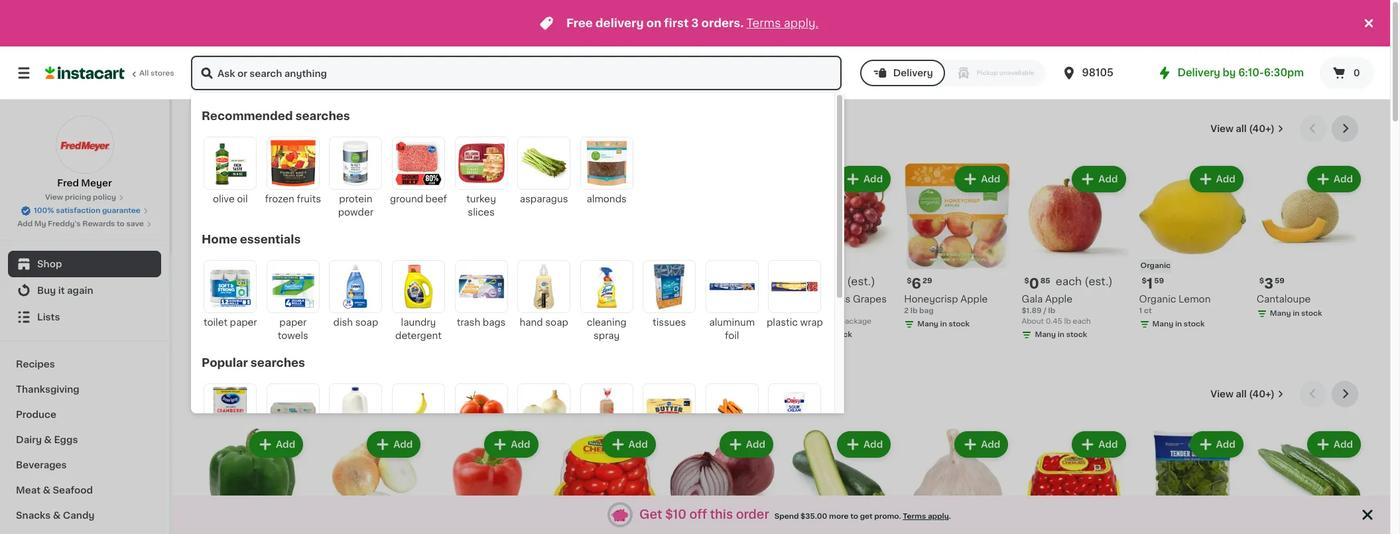 Task type: locate. For each thing, give the bounding box(es) containing it.
1 inside avocado - large 1 ct many in stock
[[317, 307, 320, 315]]

1 vertical spatial view all (40+)
[[1211, 390, 1275, 399]]

2 horizontal spatial -
[[706, 295, 710, 304]]

stock down cantaloupe at bottom
[[1302, 310, 1323, 317]]

1 vertical spatial searches
[[251, 358, 305, 368]]

plastic
[[767, 318, 798, 327]]

(est.) for red seedless grapes
[[848, 276, 876, 287]]

spray
[[594, 331, 620, 340]]

1 vertical spatial item carousel region
[[199, 381, 1364, 534]]

honeycrisp inside honeycrisp apple 2 lb bag
[[905, 295, 959, 304]]

(est.) up bananas
[[262, 276, 290, 287]]

to down guarantee
[[117, 220, 125, 228]]

1 vertical spatial (40+)
[[1250, 390, 1275, 399]]

/pkg for grapes - white seedless
[[703, 276, 727, 287]]

apple inside gala apple $1.89 / lb about 0.45 lb each
[[1046, 295, 1073, 304]]

0 horizontal spatial terms
[[747, 18, 781, 29]]

olive oil
[[213, 194, 248, 204]]

paper down bananas
[[230, 318, 257, 327]]

cleaning spray link
[[578, 255, 636, 345]]

1 horizontal spatial 59
[[1275, 278, 1285, 285]]

$2.99 inside grapes - white seedless $2.99 / lb about 2.29 lb / package
[[669, 321, 691, 328]]

soap inside dish soap link
[[356, 318, 378, 327]]

$ left 40
[[790, 278, 795, 285]]

search list box
[[202, 109, 824, 534], [202, 131, 824, 222], [202, 255, 824, 345], [202, 378, 824, 469]]

- left small
[[477, 295, 482, 304]]

all stores
[[139, 70, 174, 77]]

0 inside button
[[1354, 68, 1361, 78]]

1 horizontal spatial paper
[[280, 318, 307, 327]]

grapes down $ 6 85
[[669, 295, 703, 304]]

$ for $ 6 40
[[790, 278, 795, 285]]

each down bananas
[[249, 318, 267, 325]]

each
[[233, 276, 259, 287], [1056, 276, 1082, 287], [249, 318, 267, 325], [1073, 318, 1091, 325]]

powder
[[338, 208, 374, 217]]

6 inside 'element'
[[795, 277, 804, 291]]

close image
[[1360, 507, 1376, 523]]

2 $ from the left
[[790, 278, 795, 285]]

terms
[[747, 18, 781, 29], [903, 513, 927, 520]]

organic down the '$ 1 59'
[[1140, 295, 1177, 304]]

2 view all (40+) button from the top
[[1206, 381, 1290, 407]]

wrap
[[801, 318, 823, 327]]

1 up laundry
[[434, 307, 437, 315]]

about inside red seedless grapes $2.99 / lb about 2.14 lb / package many in stock
[[787, 318, 809, 325]]

& for meat
[[43, 486, 51, 495]]

turkey
[[467, 194, 496, 204]]

0 horizontal spatial each (est.)
[[233, 276, 290, 287]]

1 horizontal spatial seedless
[[808, 295, 851, 304]]

$ up tissues
[[672, 278, 677, 285]]

add button
[[251, 167, 302, 191], [368, 167, 420, 191], [486, 167, 537, 191], [604, 167, 655, 191], [839, 167, 890, 191], [956, 167, 1008, 191], [1074, 167, 1125, 191], [1192, 167, 1243, 191], [1309, 167, 1360, 191], [251, 433, 302, 457], [368, 433, 420, 457], [486, 433, 537, 457], [604, 433, 655, 457], [721, 433, 772, 457], [839, 433, 890, 457], [956, 433, 1008, 457], [1074, 433, 1125, 457], [1192, 433, 1243, 457], [1309, 433, 1360, 457]]

honeycrisp
[[552, 295, 606, 304], [905, 295, 959, 304]]

view all (40+) button for fresh fruit
[[1206, 115, 1290, 142]]

lb up 0.37
[[226, 307, 234, 315]]

many down wrap
[[800, 331, 821, 339]]

1 each (est.) from the left
[[233, 276, 290, 287]]

lb up 2.14
[[815, 307, 822, 315]]

1 (40+) from the top
[[1250, 124, 1275, 133]]

0 horizontal spatial /pkg (est.)
[[703, 276, 758, 287]]

$ inside $ 0 29
[[202, 278, 207, 285]]

1 grapes from the left
[[853, 295, 887, 304]]

search list box containing olive oil
[[202, 131, 824, 222]]

trash bags link
[[453, 255, 510, 332]]

/ up 0.37
[[222, 307, 225, 315]]

2 view all (40+) from the top
[[1211, 390, 1275, 399]]

1 horizontal spatial to
[[851, 513, 859, 520]]

1 horizontal spatial 29
[[923, 278, 933, 285]]

1 horizontal spatial 85
[[1041, 278, 1051, 285]]

lb up 2.29
[[698, 321, 705, 328]]

seedless up tissues
[[669, 308, 712, 317]]

0 vertical spatial &
[[44, 435, 52, 445]]

recommended
[[202, 111, 293, 121]]

$ inside $ 3 59
[[1260, 278, 1265, 285]]

85 up gala
[[1041, 278, 1051, 285]]

$ 6 40
[[790, 277, 816, 291]]

small
[[484, 295, 509, 304]]

1 all from the top
[[1237, 124, 1247, 133]]

6 up bag
[[912, 277, 922, 291]]

terms apply button
[[903, 511, 949, 522]]

organic
[[200, 262, 231, 270], [1141, 262, 1171, 270], [199, 295, 236, 304], [1140, 295, 1177, 304]]

satisfaction
[[56, 207, 100, 214]]

1 inside avocado - small 1 ct
[[434, 307, 437, 315]]

frozen
[[265, 194, 295, 204]]

0 vertical spatial item carousel region
[[199, 115, 1364, 370]]

many down honeycrisp apple
[[565, 310, 586, 317]]

2 6 from the left
[[677, 277, 687, 291]]

ct down $ 2 69 on the bottom left of page
[[322, 307, 329, 315]]

frozen fruits link
[[264, 131, 322, 208]]

dish
[[333, 318, 353, 327]]

$ up honeycrisp apple 2 lb bag
[[907, 278, 912, 285]]

1 ct from the left
[[322, 307, 329, 315]]

ct down 1 09
[[439, 307, 447, 315]]

/pkg (est.) up red seedless grapes $2.99 / lb about 2.14 lb / package many in stock
[[821, 276, 876, 287]]

many in stock down cantaloupe at bottom
[[1271, 310, 1323, 317]]

6 left 40
[[795, 277, 804, 291]]

1 vertical spatial view
[[45, 194, 63, 201]]

1 vertical spatial to
[[851, 513, 859, 520]]

bags
[[483, 318, 506, 327]]

ct inside avocado - large 1 ct many in stock
[[322, 307, 329, 315]]

29 up $0.79
[[218, 278, 228, 285]]

apple for gala apple $1.89 / lb about 0.45 lb each
[[1046, 295, 1073, 304]]

1 vertical spatial seedless
[[669, 308, 712, 317]]

fresh vegetables
[[199, 387, 327, 401]]

produce link
[[8, 402, 161, 427]]

(est.) for gala apple
[[1085, 276, 1113, 287]]

1 item carousel region from the top
[[199, 115, 1364, 370]]

seedless down $6.40 per package (estimated) 'element' at the bottom of the page
[[808, 295, 851, 304]]

searches
[[296, 111, 350, 121], [251, 358, 305, 368]]

(est.) up white
[[729, 276, 758, 287]]

8 $ from the left
[[1260, 278, 1265, 285]]

- for 2
[[360, 295, 364, 304]]

29 inside $ 0 29
[[218, 278, 228, 285]]

1 vertical spatial 3
[[1265, 277, 1274, 291]]

2 29 from the left
[[923, 278, 933, 285]]

about down $0.79
[[199, 318, 221, 325]]

$ 0 29
[[202, 277, 228, 291]]

$ inside $ 2 69
[[319, 278, 324, 285]]

view for fresh vegetables
[[1211, 390, 1234, 399]]

$ 6 29
[[907, 277, 933, 291]]

each (est.) for apple
[[1056, 276, 1113, 287]]

0 horizontal spatial paper
[[230, 318, 257, 327]]

each (est.)
[[233, 276, 290, 287], [1056, 276, 1113, 287]]

2 /pkg from the left
[[703, 276, 727, 287]]

$ inside $ 0 85
[[1025, 278, 1030, 285]]

2 horizontal spatial 0
[[1354, 68, 1361, 78]]

grapes down $6.40 per package (estimated) 'element' at the bottom of the page
[[853, 295, 887, 304]]

0 vertical spatial 3
[[692, 18, 699, 29]]

0 vertical spatial fresh
[[199, 121, 240, 135]]

fresh fruit
[[199, 121, 278, 135]]

0 vertical spatial seedless
[[808, 295, 851, 304]]

1 down the '$ 1 59'
[[1140, 307, 1143, 315]]

to inside get $10 off this order spend $35.00 more to get promo. terms apply .
[[851, 513, 859, 520]]

0 horizontal spatial ct
[[322, 307, 329, 315]]

0 vertical spatial view all (40+) button
[[1206, 115, 1290, 142]]

0 horizontal spatial avocado
[[317, 295, 357, 304]]

lb left bag
[[911, 307, 918, 315]]

2 85 from the left
[[1041, 278, 1051, 285]]

package right 2.14
[[841, 318, 872, 325]]

fresh for fresh vegetables
[[199, 387, 240, 401]]

2 59 from the left
[[1275, 278, 1285, 285]]

1 horizontal spatial terms
[[903, 513, 927, 520]]

$ inside the '$ 1 59'
[[1142, 278, 1147, 285]]

search list box for home essentials
[[202, 255, 824, 345]]

3 - from the left
[[706, 295, 710, 304]]

each inside gala apple $1.89 / lb about 0.45 lb each
[[1073, 318, 1091, 325]]

each inside 'element'
[[1056, 276, 1082, 287]]

1 vertical spatial fresh
[[199, 387, 240, 401]]

$ up cantaloupe at bottom
[[1260, 278, 1265, 285]]

apple left gala
[[961, 295, 988, 304]]

fresh left fruit
[[199, 121, 240, 135]]

2 inside honeycrisp apple 2 lb bag
[[905, 307, 909, 315]]

1 inside 'organic lemon 1 ct'
[[1140, 307, 1143, 315]]

0 horizontal spatial $2.99
[[669, 321, 691, 328]]

(est.) for grapes - white seedless
[[729, 276, 758, 287]]

ct inside avocado - small 1 ct
[[439, 307, 447, 315]]

1 $ from the left
[[202, 278, 207, 285]]

1 (est.) from the left
[[262, 276, 290, 287]]

3 apple from the left
[[1046, 295, 1073, 304]]

4 search list box from the top
[[202, 378, 824, 469]]

many in stock down 'organic lemon 1 ct'
[[1153, 321, 1205, 328]]

2 search list box from the top
[[202, 131, 824, 222]]

buy
[[37, 286, 56, 295]]

2 item carousel region from the top
[[199, 381, 1364, 534]]

0 vertical spatial view
[[1211, 124, 1234, 133]]

paper up towels
[[280, 318, 307, 327]]

add my freddy's rewards to save link
[[17, 219, 152, 230]]

limited time offer region
[[0, 0, 1362, 46]]

searches for popular searches
[[251, 358, 305, 368]]

2 ct from the left
[[439, 307, 447, 315]]

1 /pkg (est.) from the left
[[821, 276, 876, 287]]

to left get
[[851, 513, 859, 520]]

apple down $0.85 each (estimated) 'element'
[[1046, 295, 1073, 304]]

2 left bag
[[905, 307, 909, 315]]

product group containing 3
[[1257, 163, 1364, 322]]

1 09
[[442, 277, 460, 291]]

main content containing fresh fruit
[[173, 100, 1391, 534]]

stock down $6.40 per package (estimated) 'element' at the bottom of the page
[[832, 331, 853, 339]]

about inside grapes - white seedless $2.99 / lb about 2.29 lb / package
[[669, 331, 692, 339]]

(est.) for organic bananas
[[262, 276, 290, 287]]

laundry detergent
[[396, 318, 442, 340]]

1 horizontal spatial package
[[841, 318, 872, 325]]

1 - from the left
[[360, 295, 364, 304]]

$2.49 per pound element
[[552, 276, 659, 293]]

view pricing policy
[[45, 194, 116, 201]]

& right meat
[[43, 486, 51, 495]]

2 vertical spatial view
[[1211, 390, 1234, 399]]

orders.
[[702, 18, 744, 29]]

about left 2.14
[[787, 318, 809, 325]]

0 horizontal spatial 59
[[1155, 278, 1165, 285]]

$ left the 69 on the bottom left
[[319, 278, 324, 285]]

1 horizontal spatial apple
[[961, 295, 988, 304]]

apple inside honeycrisp apple 2 lb bag
[[961, 295, 988, 304]]

0 horizontal spatial soap
[[356, 318, 378, 327]]

many in stock down avocado - small 1 ct
[[448, 321, 500, 328]]

stock down gala apple $1.89 / lb about 0.45 lb each
[[1067, 331, 1088, 339]]

$ for $ 2 69
[[319, 278, 324, 285]]

3 ct from the left
[[1145, 307, 1152, 315]]

many in stock
[[565, 310, 617, 317], [1271, 310, 1323, 317], [448, 321, 500, 328], [918, 321, 970, 328], [1153, 321, 1205, 328], [1035, 331, 1088, 339]]

100% satisfaction guarantee button
[[21, 203, 149, 216]]

all for fresh vegetables
[[1237, 390, 1247, 399]]

1 vertical spatial view all (40+) button
[[1206, 381, 1290, 407]]

grapes inside red seedless grapes $2.99 / lb about 2.14 lb / package many in stock
[[853, 295, 887, 304]]

0 horizontal spatial 85
[[688, 278, 698, 285]]

delivery
[[596, 18, 644, 29]]

2 paper from the left
[[280, 318, 307, 327]]

free
[[567, 18, 593, 29]]

snacks
[[16, 511, 51, 520]]

1 vertical spatial &
[[43, 486, 51, 495]]

avocado down 1 09
[[434, 295, 475, 304]]

0 horizontal spatial grapes
[[669, 295, 703, 304]]

product group
[[199, 163, 306, 343], [317, 163, 424, 333], [434, 163, 541, 333], [552, 163, 659, 322], [787, 163, 894, 343], [905, 163, 1012, 333], [1022, 163, 1129, 343], [1140, 163, 1247, 333], [1257, 163, 1364, 322], [199, 429, 306, 534], [317, 429, 424, 534], [434, 429, 541, 534], [552, 429, 659, 534], [669, 429, 776, 534], [787, 429, 894, 534], [905, 429, 1012, 534], [1022, 429, 1129, 534], [1140, 429, 1247, 534], [1257, 429, 1364, 534]]

6 up tissues
[[677, 277, 687, 291]]

0 vertical spatial $2.99
[[787, 307, 809, 315]]

$2.99 down "red"
[[787, 307, 809, 315]]

- inside avocado - large 1 ct many in stock
[[360, 295, 364, 304]]

0 horizontal spatial apple
[[608, 295, 636, 304]]

2 horizontal spatial 6
[[912, 277, 922, 291]]

85 for 0
[[1041, 278, 1051, 285]]

1 up 'organic lemon 1 ct'
[[1147, 277, 1153, 291]]

(est.) up red seedless grapes $2.99 / lb about 2.14 lb / package many in stock
[[848, 276, 876, 287]]

seedless
[[808, 295, 851, 304], [669, 308, 712, 317]]

2 avocado from the left
[[434, 295, 475, 304]]

3 (est.) from the left
[[729, 276, 758, 287]]

$ inside $ 6 85
[[672, 278, 677, 285]]

85 up grapes - white seedless $2.99 / lb about 2.29 lb / package
[[688, 278, 698, 285]]

each (est.) inside $0.29 each (estimated) element
[[233, 276, 290, 287]]

0 horizontal spatial 3
[[692, 18, 699, 29]]

1 vertical spatial terms
[[903, 513, 927, 520]]

1 vertical spatial all
[[1237, 390, 1247, 399]]

& left eggs
[[44, 435, 52, 445]]

2 /pkg (est.) from the left
[[703, 276, 758, 287]]

(40+) for fresh fruit
[[1250, 124, 1275, 133]]

(est.) up gala apple $1.89 / lb about 0.45 lb each
[[1085, 276, 1113, 287]]

view all (40+) for fruit
[[1211, 124, 1275, 133]]

fred
[[57, 179, 79, 188]]

stock down small
[[479, 321, 500, 328]]

promo.
[[875, 513, 902, 520]]

1 horizontal spatial -
[[477, 295, 482, 304]]

59
[[1155, 278, 1165, 285], [1275, 278, 1285, 285]]

/pkg inside $6.85 per package (estimated) element
[[703, 276, 727, 287]]

2 (40+) from the top
[[1250, 390, 1275, 399]]

terms left apply at the right bottom
[[903, 513, 927, 520]]

2 fresh from the top
[[199, 387, 240, 401]]

terms inside limited time offer region
[[747, 18, 781, 29]]

each up gala apple $1.89 / lb about 0.45 lb each
[[1056, 276, 1082, 287]]

gala
[[1022, 295, 1043, 304]]

/pkg right 40
[[821, 276, 845, 287]]

2 (est.) from the left
[[848, 276, 876, 287]]

2 - from the left
[[477, 295, 482, 304]]

0 vertical spatial (40+)
[[1250, 124, 1275, 133]]

0 for organic bananas
[[207, 277, 217, 291]]

0 inside 'element'
[[1030, 277, 1040, 291]]

ct down the '$ 1 59'
[[1145, 307, 1152, 315]]

1 /pkg from the left
[[821, 276, 845, 287]]

29 inside $ 6 29
[[923, 278, 933, 285]]

$6.85 per package (estimated) element
[[669, 276, 776, 293]]

1 vertical spatial 2
[[905, 307, 909, 315]]

snacks & candy link
[[8, 503, 161, 528]]

about down tissues
[[669, 331, 692, 339]]

lb right 2.29
[[712, 331, 718, 339]]

0 horizontal spatial package
[[725, 331, 756, 339]]

main content
[[173, 100, 1391, 534]]

0 horizontal spatial 6
[[677, 277, 687, 291]]

trash
[[457, 318, 481, 327]]

0 vertical spatial searches
[[296, 111, 350, 121]]

1 view all (40+) from the top
[[1211, 124, 1275, 133]]

apple down $2.49 per pound element
[[608, 295, 636, 304]]

soap for dish soap
[[356, 318, 378, 327]]

1 soap from the left
[[356, 318, 378, 327]]

59 for 1
[[1155, 278, 1165, 285]]

delivery
[[1178, 68, 1221, 78], [894, 68, 934, 78]]

0 horizontal spatial seedless
[[669, 308, 712, 317]]

0 horizontal spatial -
[[360, 295, 364, 304]]

again
[[67, 286, 93, 295]]

search list box containing toilet paper
[[202, 255, 824, 345]]

2 horizontal spatial apple
[[1046, 295, 1073, 304]]

1 horizontal spatial $2.99
[[787, 307, 809, 315]]

soap inside hand soap link
[[546, 318, 569, 327]]

6 for grapes - white seedless
[[677, 277, 687, 291]]

on
[[647, 18, 662, 29]]

ct
[[322, 307, 329, 315], [439, 307, 447, 315], [1145, 307, 1152, 315]]

(est.) inside $6.85 per package (estimated) element
[[729, 276, 758, 287]]

0 horizontal spatial delivery
[[894, 68, 934, 78]]

1 horizontal spatial 6
[[795, 277, 804, 291]]

1 horizontal spatial /pkg
[[821, 276, 845, 287]]

terms inside get $10 off this order spend $35.00 more to get promo. terms apply .
[[903, 513, 927, 520]]

all
[[139, 70, 149, 77]]

1 85 from the left
[[688, 278, 698, 285]]

0 horizontal spatial 2
[[324, 277, 333, 291]]

2 all from the top
[[1237, 390, 1247, 399]]

beef
[[426, 194, 447, 204]]

stock inside red seedless grapes $2.99 / lb about 2.14 lb / package many in stock
[[832, 331, 853, 339]]

snacks & candy
[[16, 511, 95, 520]]

85 inside $ 0 85
[[1041, 278, 1051, 285]]

apple for honeycrisp apple
[[608, 295, 636, 304]]

1 horizontal spatial 2
[[905, 307, 909, 315]]

ct for 09
[[439, 307, 447, 315]]

paper inside the paper towels
[[280, 318, 307, 327]]

- left white
[[706, 295, 710, 304]]

save
[[126, 220, 144, 228]]

turkey slices
[[467, 194, 496, 217]]

98105
[[1083, 68, 1114, 78]]

1 horizontal spatial 0
[[1030, 277, 1040, 291]]

2 left the 69 on the bottom left
[[324, 277, 333, 291]]

honeycrisp down 49
[[552, 295, 606, 304]]

bananas
[[239, 295, 279, 304]]

59 for 3
[[1275, 278, 1285, 285]]

29 for 0
[[218, 278, 228, 285]]

7 $ from the left
[[1142, 278, 1147, 285]]

item carousel region containing fresh vegetables
[[199, 381, 1364, 534]]

/pkg up white
[[703, 276, 727, 287]]

/ left foil
[[720, 331, 723, 339]]

- left large
[[360, 295, 364, 304]]

59 inside $ 3 59
[[1275, 278, 1285, 285]]

85
[[688, 278, 698, 285], [1041, 278, 1051, 285]]

home
[[202, 234, 237, 245]]

searches down towels
[[251, 358, 305, 368]]

1 horizontal spatial ct
[[439, 307, 447, 315]]

29 up bag
[[923, 278, 933, 285]]

delivery inside delivery by 6:10-6:30pm link
[[1178, 68, 1221, 78]]

0 horizontal spatial 0
[[207, 277, 217, 291]]

ground beef
[[390, 194, 447, 204]]

& for snacks
[[53, 511, 61, 520]]

1 avocado from the left
[[317, 295, 357, 304]]

/pkg (est.) inside $6.40 per package (estimated) 'element'
[[821, 276, 876, 287]]

1 horizontal spatial delivery
[[1178, 68, 1221, 78]]

3 $ from the left
[[319, 278, 324, 285]]

1 horizontal spatial /pkg (est.)
[[821, 276, 876, 287]]

1 apple from the left
[[608, 295, 636, 304]]

many in stock down 0.45
[[1035, 331, 1088, 339]]

/pkg inside $6.40 per package (estimated) 'element'
[[821, 276, 845, 287]]

None search field
[[190, 54, 843, 92]]

white
[[712, 295, 739, 304]]

$ 6 85
[[672, 277, 698, 291]]

59 up cantaloupe at bottom
[[1275, 278, 1285, 285]]

59 inside the '$ 1 59'
[[1155, 278, 1165, 285]]

$2.99 inside red seedless grapes $2.99 / lb about 2.14 lb / package many in stock
[[787, 307, 809, 315]]

lemon
[[1179, 295, 1211, 304]]

0 vertical spatial view all (40+)
[[1211, 124, 1275, 133]]

lb right 2.14
[[827, 318, 834, 325]]

rewards
[[82, 220, 115, 228]]

avocado inside avocado - small 1 ct
[[434, 295, 475, 304]]

5 $ from the left
[[907, 278, 912, 285]]

0 vertical spatial all
[[1237, 124, 1247, 133]]

1 horizontal spatial avocado
[[434, 295, 475, 304]]

seedless inside grapes - white seedless $2.99 / lb about 2.29 lb / package
[[669, 308, 712, 317]]

1 vertical spatial $2.99
[[669, 321, 691, 328]]

view all (40+) button for fresh vegetables
[[1206, 381, 1290, 407]]

0 horizontal spatial to
[[117, 220, 125, 228]]

all
[[1237, 124, 1247, 133], [1237, 390, 1247, 399]]

(est.) inside $0.29 each (estimated) element
[[262, 276, 290, 287]]

delivery inside the delivery button
[[894, 68, 934, 78]]

apple for honeycrisp apple 2 lb bag
[[961, 295, 988, 304]]

laundry detergent link
[[390, 255, 447, 345]]

2 apple from the left
[[961, 295, 988, 304]]

(est.) inside $6.40 per package (estimated) 'element'
[[848, 276, 876, 287]]

0 vertical spatial terms
[[747, 18, 781, 29]]

0 horizontal spatial honeycrisp
[[552, 295, 606, 304]]

/pkg (est.) up white
[[703, 276, 758, 287]]

59 up 'organic lemon 1 ct'
[[1155, 278, 1165, 285]]

$ up gala
[[1025, 278, 1030, 285]]

each (est.) up bananas
[[233, 276, 290, 287]]

1 search list box from the top
[[202, 109, 824, 534]]

many in stock down honeycrisp apple 2 lb bag
[[918, 321, 970, 328]]

$0.29 each (estimated) element
[[199, 276, 306, 293]]

1 view all (40+) button from the top
[[1206, 115, 1290, 142]]

$0.85 each (estimated) element
[[1022, 276, 1129, 293]]

1 honeycrisp from the left
[[552, 295, 606, 304]]

each right 0.45
[[1073, 318, 1091, 325]]

4 (est.) from the left
[[1085, 276, 1113, 287]]

$ inside $ 6 29
[[907, 278, 912, 285]]

2
[[324, 277, 333, 291], [905, 307, 909, 315]]

protein powder link
[[327, 131, 385, 222]]

1 horizontal spatial 3
[[1265, 277, 1274, 291]]

many down 'organic lemon 1 ct'
[[1153, 321, 1174, 328]]

2 vertical spatial &
[[53, 511, 61, 520]]

more
[[830, 513, 849, 520]]

item carousel region
[[199, 115, 1364, 370], [199, 381, 1364, 534]]

1 29 from the left
[[218, 278, 228, 285]]

/pkg (est.) inside $6.85 per package (estimated) element
[[703, 276, 758, 287]]

protein
[[339, 194, 373, 204]]

85 inside $ 6 85
[[688, 278, 698, 285]]

each (est.) up gala apple $1.89 / lb about 0.45 lb each
[[1056, 276, 1113, 287]]

3 right first
[[692, 18, 699, 29]]

0 vertical spatial package
[[841, 318, 872, 325]]

$ inside $ 6 40
[[790, 278, 795, 285]]

2 grapes from the left
[[669, 295, 703, 304]]

apple inside the product "group"
[[608, 295, 636, 304]]

0 horizontal spatial 29
[[218, 278, 228, 285]]

- inside avocado - small 1 ct
[[477, 295, 482, 304]]

1 paper from the left
[[230, 318, 257, 327]]

6 $ from the left
[[1025, 278, 1030, 285]]

1 horizontal spatial grapes
[[853, 295, 887, 304]]

detergent
[[396, 331, 442, 340]]

1 horizontal spatial each (est.)
[[1056, 276, 1113, 287]]

- for 09
[[477, 295, 482, 304]]

0 vertical spatial 2
[[324, 277, 333, 291]]

thanksgiving
[[16, 385, 79, 394]]

$35.00
[[801, 513, 828, 520]]

$1.89
[[1022, 307, 1042, 315]]

terms left the apply.
[[747, 18, 781, 29]]

1 6 from the left
[[795, 277, 804, 291]]

avocado down $ 2 69 on the bottom left of page
[[317, 295, 357, 304]]

1 59 from the left
[[1155, 278, 1165, 285]]

.
[[949, 513, 952, 520]]

1 horizontal spatial honeycrisp
[[905, 295, 959, 304]]

many down $ 2 69 on the bottom left of page
[[330, 321, 351, 328]]

1 fresh from the top
[[199, 121, 240, 135]]

2 soap from the left
[[546, 318, 569, 327]]

2 honeycrisp from the left
[[905, 295, 959, 304]]

1 vertical spatial package
[[725, 331, 756, 339]]

2 horizontal spatial ct
[[1145, 307, 1152, 315]]

& left 'candy'
[[53, 511, 61, 520]]

- inside grapes - white seedless $2.99 / lb about 2.29 lb / package
[[706, 295, 710, 304]]

3 search list box from the top
[[202, 255, 824, 345]]

meat & seafood link
[[8, 478, 161, 503]]

(est.) inside $0.85 each (estimated) 'element'
[[1085, 276, 1113, 287]]

each (est.) for bananas
[[233, 276, 290, 287]]

each (est.) inside $0.85 each (estimated) 'element'
[[1056, 276, 1113, 287]]

avocado inside avocado - large 1 ct many in stock
[[317, 295, 357, 304]]

/ inside gala apple $1.89 / lb about 0.45 lb each
[[1044, 307, 1047, 315]]

1 horizontal spatial soap
[[546, 318, 569, 327]]

honeycrisp inside the product "group"
[[552, 295, 606, 304]]

view
[[1211, 124, 1234, 133], [45, 194, 63, 201], [1211, 390, 1234, 399]]

2 each (est.) from the left
[[1056, 276, 1113, 287]]

0 horizontal spatial /pkg
[[703, 276, 727, 287]]

4 $ from the left
[[672, 278, 677, 285]]

honeycrisp for honeycrisp apple
[[552, 295, 606, 304]]



Task type: describe. For each thing, give the bounding box(es) containing it.
Search field
[[191, 56, 842, 90]]

turkey slices link
[[453, 131, 510, 222]]

lb inside honeycrisp apple 2 lb bag
[[911, 307, 918, 315]]

cantaloupe
[[1257, 295, 1312, 304]]

trash bags
[[457, 318, 506, 327]]

meat
[[16, 486, 41, 495]]

$6.40 per package (estimated) element
[[787, 276, 894, 293]]

seedless inside red seedless grapes $2.99 / lb about 2.14 lb / package many in stock
[[808, 295, 851, 304]]

tissues link
[[641, 255, 698, 332]]

beverages link
[[8, 453, 161, 478]]

bag
[[920, 307, 934, 315]]

delivery for delivery by 6:10-6:30pm
[[1178, 68, 1221, 78]]

organic up $ 0 29
[[200, 262, 231, 270]]

$ for $ 3 59
[[1260, 278, 1265, 285]]

29 for 6
[[923, 278, 933, 285]]

about inside organic bananas $0.79 / lb about 0.37 lb each
[[199, 318, 221, 325]]

$0.79
[[199, 307, 220, 315]]

home essentials group
[[202, 232, 824, 345]]

many down 0.45
[[1035, 331, 1057, 339]]

ct inside 'organic lemon 1 ct'
[[1145, 307, 1152, 315]]

toilet
[[204, 318, 228, 327]]

in inside red seedless grapes $2.99 / lb about 2.14 lb / package many in stock
[[823, 331, 830, 339]]

fred meyer link
[[55, 115, 114, 190]]

/lb
[[585, 276, 599, 287]]

2.14
[[811, 318, 825, 325]]

(40+) for fresh vegetables
[[1250, 390, 1275, 399]]

eggs
[[54, 435, 78, 445]]

get
[[640, 509, 663, 521]]

/ up 2.29
[[693, 321, 696, 328]]

0 vertical spatial to
[[117, 220, 125, 228]]

2 inside the product "group"
[[324, 277, 333, 291]]

ground
[[390, 194, 423, 204]]

view all (40+) for vegetables
[[1211, 390, 1275, 399]]

2.29
[[694, 331, 710, 339]]

1 left 09
[[442, 277, 448, 291]]

lb right 0.37
[[241, 318, 248, 325]]

product group containing 2
[[317, 163, 424, 333]]

lists link
[[8, 304, 161, 330]]

organic inside organic bananas $0.79 / lb about 0.37 lb each
[[199, 295, 236, 304]]

popular searches
[[202, 358, 305, 368]]

many in stock down honeycrisp apple
[[565, 310, 617, 317]]

cleaning spray
[[587, 318, 627, 340]]

3 inside the product "group"
[[1265, 277, 1274, 291]]

popular searches group
[[202, 356, 824, 469]]

$ 1 59
[[1142, 277, 1165, 291]]

red seedless grapes $2.99 / lb about 2.14 lb / package many in stock
[[787, 295, 887, 339]]

fred meyer logo image
[[55, 115, 114, 174]]

/pkg (est.) for red seedless grapes
[[821, 276, 876, 287]]

grapes inside grapes - white seedless $2.99 / lb about 2.29 lb / package
[[669, 295, 703, 304]]

avocado for 09
[[434, 295, 475, 304]]

69
[[335, 278, 345, 285]]

vegetables
[[243, 387, 327, 401]]

100% satisfaction guarantee
[[34, 207, 141, 214]]

100%
[[34, 207, 54, 214]]

search list box for recommended searches
[[202, 131, 824, 222]]

meyer
[[81, 179, 112, 188]]

$ 3 59
[[1260, 277, 1285, 291]]

it
[[58, 286, 65, 295]]

shop link
[[8, 251, 161, 277]]

$ for $ 6 29
[[907, 278, 912, 285]]

0 for gala apple
[[1030, 277, 1040, 291]]

fresh for fresh fruit
[[199, 121, 240, 135]]

grapes - white seedless $2.99 / lb about 2.29 lb / package
[[669, 295, 756, 339]]

aluminum foil
[[710, 318, 755, 340]]

$ 0 85
[[1025, 277, 1051, 291]]

all for fresh fruit
[[1237, 124, 1247, 133]]

dairy & eggs link
[[8, 427, 161, 453]]

fruit
[[243, 121, 278, 135]]

package inside grapes - white seedless $2.99 / lb about 2.29 lb / package
[[725, 331, 756, 339]]

stock down honeycrisp apple 2 lb bag
[[949, 321, 970, 328]]

shop
[[37, 259, 62, 269]]

almonds link
[[578, 131, 636, 208]]

towels
[[278, 331, 309, 340]]

slices
[[468, 208, 495, 217]]

order
[[736, 509, 770, 521]]

freddy's
[[48, 220, 81, 228]]

lb right 0.45
[[1065, 318, 1072, 325]]

dairy
[[16, 435, 42, 445]]

delivery for delivery
[[894, 68, 934, 78]]

package inside red seedless grapes $2.99 / lb about 2.14 lb / package many in stock
[[841, 318, 872, 325]]

paper towels
[[278, 318, 309, 340]]

paper inside "link"
[[230, 318, 257, 327]]

toilet paper link
[[202, 255, 259, 332]]

40
[[805, 278, 816, 285]]

/ up wrap
[[810, 307, 814, 315]]

stock up cleaning
[[596, 310, 617, 317]]

foil
[[725, 331, 740, 340]]

49
[[570, 278, 580, 285]]

buy it again link
[[8, 277, 161, 304]]

cleaning
[[587, 318, 627, 327]]

lb up 0.45
[[1049, 307, 1056, 315]]

each up bananas
[[233, 276, 259, 287]]

avocado - small 1 ct
[[434, 295, 509, 315]]

85 for 6
[[688, 278, 698, 285]]

each inside organic bananas $0.79 / lb about 0.37 lb each
[[249, 318, 267, 325]]

spend
[[775, 513, 799, 520]]

/ right 2.14
[[836, 318, 839, 325]]

recommended searches group
[[202, 109, 824, 222]]

view for fresh fruit
[[1211, 124, 1234, 133]]

$ for $ 0 85
[[1025, 278, 1030, 285]]

in inside avocado - large 1 ct many in stock
[[353, 321, 360, 328]]

item carousel region containing fresh fruit
[[199, 115, 1364, 370]]

many inside red seedless grapes $2.99 / lb about 2.14 lb / package many in stock
[[800, 331, 821, 339]]

/pkg (est.) for grapes - white seedless
[[703, 276, 758, 287]]

recipes
[[16, 360, 55, 369]]

organic bananas $0.79 / lb about 0.37 lb each
[[199, 295, 279, 325]]

fred meyer
[[57, 179, 112, 188]]

$ for $ 1 59
[[1142, 278, 1147, 285]]

organic up the '$ 1 59'
[[1141, 262, 1171, 270]]

asparagus link
[[516, 131, 573, 208]]

3 6 from the left
[[912, 277, 922, 291]]

get $10 off this order status
[[634, 508, 957, 522]]

many down avocado - small 1 ct
[[448, 321, 469, 328]]

oil
[[237, 194, 248, 204]]

dish soap link
[[327, 255, 385, 332]]

stock inside avocado - large 1 ct many in stock
[[361, 321, 382, 328]]

avocado for 2
[[317, 295, 357, 304]]

by
[[1223, 68, 1237, 78]]

many inside avocado - large 1 ct many in stock
[[330, 321, 351, 328]]

service type group
[[860, 60, 1046, 86]]

organic inside 'organic lemon 1 ct'
[[1140, 295, 1177, 304]]

this
[[710, 509, 733, 521]]

many down bag
[[918, 321, 939, 328]]

0 button
[[1321, 57, 1375, 89]]

search list box for popular searches
[[202, 378, 824, 469]]

$ for $ 6 85
[[672, 278, 677, 285]]

add my freddy's rewards to save
[[17, 220, 144, 228]]

search list box containing recommended searches
[[202, 109, 824, 534]]

essentials
[[240, 234, 301, 245]]

lists
[[37, 313, 60, 322]]

ct for 2
[[322, 307, 329, 315]]

ground beef link
[[390, 131, 447, 208]]

$ 2 69
[[319, 277, 345, 291]]

09
[[449, 278, 460, 285]]

soap for hand soap
[[546, 318, 569, 327]]

olive
[[213, 194, 235, 204]]

& for dairy
[[44, 435, 52, 445]]

/ inside organic bananas $0.79 / lb about 0.37 lb each
[[222, 307, 225, 315]]

olive oil link
[[202, 131, 259, 208]]

about inside gala apple $1.89 / lb about 0.45 lb each
[[1022, 318, 1044, 325]]

6:30pm
[[1265, 68, 1305, 78]]

hand soap
[[520, 318, 569, 327]]

honeycrisp for honeycrisp apple 2 lb bag
[[905, 295, 959, 304]]

honeycrisp apple
[[552, 295, 636, 304]]

delivery by 6:10-6:30pm
[[1178, 68, 1305, 78]]

aluminum
[[710, 318, 755, 327]]

fruits
[[297, 194, 321, 204]]

produce
[[16, 410, 56, 419]]

delivery by 6:10-6:30pm link
[[1157, 65, 1305, 81]]

stock down the lemon
[[1184, 321, 1205, 328]]

$ for $ 0 29
[[202, 278, 207, 285]]

large
[[366, 295, 393, 304]]

3 inside limited time offer region
[[692, 18, 699, 29]]

searches for recommended searches
[[296, 111, 350, 121]]

get
[[861, 513, 873, 520]]

seafood
[[53, 486, 93, 495]]

6 for red seedless grapes
[[795, 277, 804, 291]]

tissues
[[653, 318, 686, 327]]

/pkg for red seedless grapes
[[821, 276, 845, 287]]

many down cantaloupe at bottom
[[1271, 310, 1292, 317]]

product group containing /lb
[[552, 163, 659, 322]]

instacart logo image
[[45, 65, 125, 81]]



Task type: vqa. For each thing, say whether or not it's contained in the screenshot.
/Pkg corresponding to Red Seedless Grapes
yes



